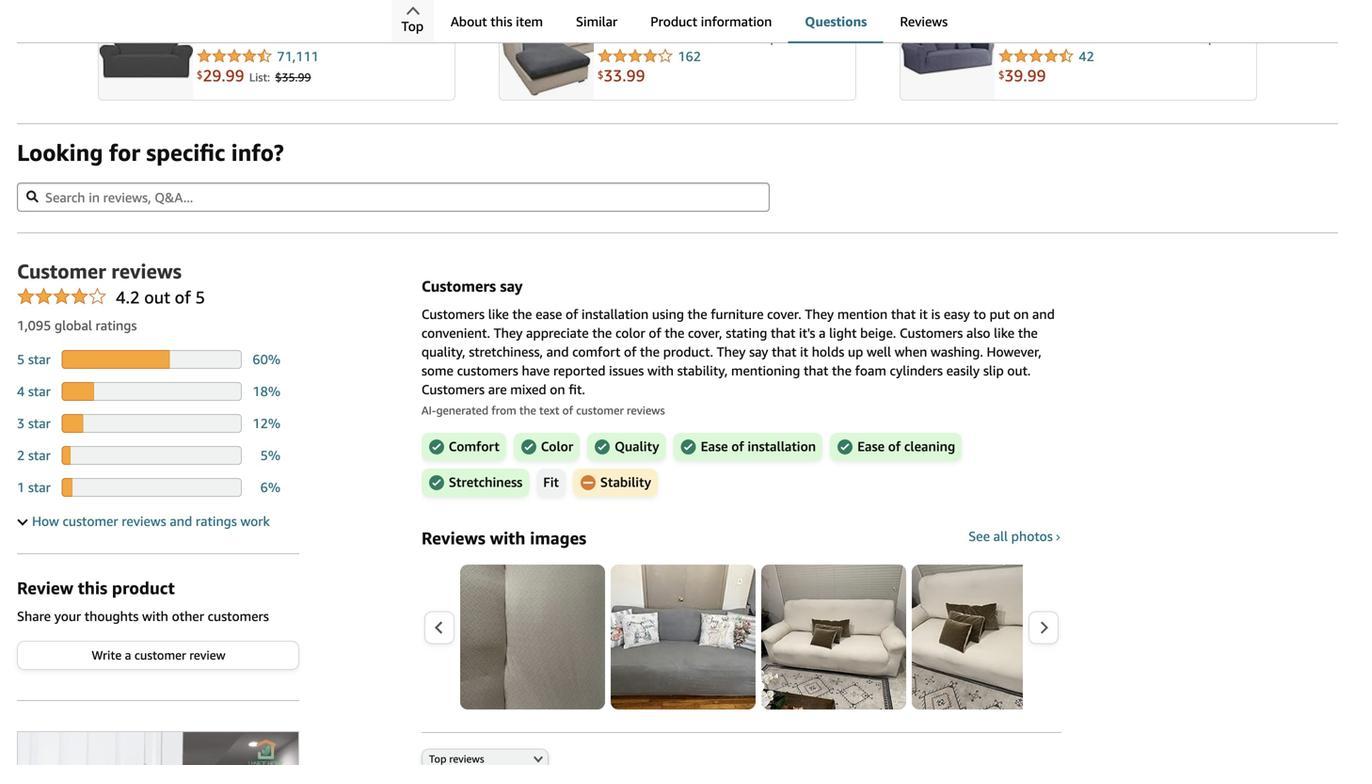 Task type: vqa. For each thing, say whether or not it's contained in the screenshot.
middle customer
yes



Task type: describe. For each thing, give the bounding box(es) containing it.
cover,
[[688, 325, 722, 341]]

1 vertical spatial like
[[994, 325, 1015, 341]]

18% link
[[253, 384, 280, 399]]

see all photos
[[969, 529, 1053, 544]]

that down the cover.
[[771, 325, 796, 341]]

6%
[[260, 480, 280, 495]]

and inside dropdown button
[[170, 514, 192, 529]]

mentioning
[[731, 363, 800, 378]]

images
[[530, 528, 587, 548]]

4 star link
[[17, 384, 51, 399]]

fit
[[543, 474, 559, 491]]

that up mentioning
[[772, 344, 797, 360]]

write a customer review link
[[18, 642, 298, 669]]

text
[[539, 404, 559, 417]]

quality,
[[421, 344, 465, 360]]

some
[[421, 363, 454, 378]]

2 star link
[[17, 448, 51, 463]]

99 for 39
[[1027, 66, 1046, 85]]

39
[[1005, 66, 1023, 85]]

about this item
[[451, 14, 543, 29]]

29
[[203, 66, 222, 85]]

comfort
[[572, 344, 621, 360]]

162
[[678, 49, 701, 64]]

of right 'out'
[[175, 287, 191, 307]]

thoughts
[[85, 609, 139, 624]]

162 link
[[598, 49, 701, 66]]

customer inside dropdown button
[[63, 514, 118, 529]]

$ for 33
[[598, 69, 604, 81]]

photos
[[1011, 529, 1053, 544]]

ease of cleaning button
[[830, 433, 962, 461]]

. for 33
[[622, 66, 626, 85]]

share
[[17, 609, 51, 624]]

0 horizontal spatial a
[[125, 648, 131, 663]]

60%
[[253, 352, 280, 367]]

next image
[[1039, 621, 1049, 635]]

beige.
[[860, 325, 896, 341]]

how customer reviews and ratings work
[[32, 514, 270, 529]]

foam
[[855, 363, 886, 378]]

for
[[109, 139, 140, 166]]

fit.
[[569, 382, 585, 397]]

stability
[[600, 474, 651, 491]]

ease of cleaning
[[857, 439, 955, 456]]

stretchiness
[[449, 474, 523, 491]]

0 horizontal spatial like
[[488, 306, 509, 322]]

1 vertical spatial it
[[800, 344, 808, 360]]

holds
[[812, 344, 845, 360]]

also
[[967, 325, 991, 341]]

cover.
[[767, 306, 802, 322]]

mention
[[837, 306, 888, 322]]

5%
[[260, 448, 280, 463]]

customer inside customers like the ease of installation using the furniture cover. they mention that it is easy to put on and convenient. they appreciate the color of the cover, stating that it's a light beige. customers also like the quality, stretchiness, and comfort of the product. they say that it holds up well when washing. however, some customers have reported issues with stability, mentioning that the foam cylinders easily slip out. customers are mixed on fit. ai-generated from the text of customer reviews
[[576, 404, 624, 417]]

mixed
[[510, 382, 546, 397]]

convenient.
[[421, 325, 490, 341]]

1 vertical spatial 5
[[17, 352, 25, 367]]

star for 2 star
[[28, 448, 51, 463]]

6% link
[[260, 480, 280, 495]]

issues
[[609, 363, 644, 378]]

3
[[17, 416, 25, 431]]

well
[[867, 344, 891, 360]]

other
[[172, 609, 204, 624]]

color button
[[514, 433, 580, 461]]

about
[[451, 14, 487, 29]]

with inside customers like the ease of installation using the furniture cover. they mention that it is easy to put on and convenient. they appreciate the color of the cover, stating that it's a light beige. customers also like the quality, stretchiness, and comfort of the product. they say that it holds up well when washing. however, some customers have reported issues with stability, mentioning that the foam cylinders easily slip out. customers are mixed on fit. ai-generated from the text of customer reviews
[[648, 363, 674, 378]]

write a customer review
[[92, 648, 226, 663]]

see
[[969, 529, 990, 544]]

that down the holds
[[804, 363, 829, 378]]

dropdown image
[[533, 755, 543, 763]]

installation inside customers like the ease of installation using the furniture cover. they mention that it is easy to put on and convenient. they appreciate the color of the cover, stating that it's a light beige. customers also like the quality, stretchiness, and comfort of the product. they say that it holds up well when washing. however, some customers have reported issues with stability, mentioning that the foam cylinders easily slip out. customers are mixed on fit. ai-generated from the text of customer reviews
[[582, 306, 649, 322]]

up
[[848, 344, 863, 360]]

this for about
[[491, 14, 512, 29]]

reviews inside customers like the ease of installation using the furniture cover. they mention that it is easy to put on and convenient. they appreciate the color of the cover, stating that it's a light beige. customers also like the quality, stretchiness, and comfort of the product. they say that it holds up well when washing. however, some customers have reported issues with stability, mentioning that the foam cylinders easily slip out. customers are mixed on fit. ai-generated from the text of customer reviews
[[627, 404, 665, 417]]

33
[[604, 66, 622, 85]]

ease of installation button
[[673, 433, 823, 461]]

$35.99
[[275, 71, 311, 84]]

comfort
[[449, 439, 500, 456]]

reported
[[553, 363, 606, 378]]

the down color
[[640, 344, 660, 360]]

the up however,
[[1018, 325, 1038, 341]]

reviews with images
[[421, 528, 587, 548]]

the down the holds
[[832, 363, 852, 378]]

reviews for reviews
[[900, 14, 948, 29]]

ratings inside dropdown button
[[196, 514, 237, 529]]

easily
[[946, 363, 980, 378]]

of down using
[[649, 325, 661, 341]]

customers say
[[421, 277, 523, 295]]

info?
[[231, 139, 284, 166]]

5 star link
[[17, 352, 51, 367]]

say inside customers like the ease of installation using the furniture cover. they mention that it is easy to put on and convenient. they appreciate the color of the cover, stating that it's a light beige. customers also like the quality, stretchiness, and comfort of the product. they say that it holds up well when washing. however, some customers have reported issues with stability, mentioning that the foam cylinders easily slip out. customers are mixed on fit. ai-generated from the text of customer reviews
[[749, 344, 768, 360]]

60% link
[[253, 352, 280, 367]]

customers like the ease of installation using the furniture cover. they mention that it is easy to put on and convenient. they appreciate the color of the cover, stating that it's a light beige. customers also like the quality, stretchiness, and comfort of the product. they say that it holds up well when washing. however, some customers have reported issues with stability, mentioning that the foam cylinders easily slip out. customers are mixed on fit. ai-generated from the text of customer reviews
[[421, 306, 1055, 417]]

cylinders
[[890, 363, 943, 378]]

. for 39
[[1023, 66, 1027, 85]]

4 star
[[17, 384, 51, 399]]

how
[[32, 514, 59, 529]]

from
[[492, 404, 516, 417]]

1 star
[[17, 480, 51, 495]]

appreciate
[[526, 325, 589, 341]]

how customer reviews and ratings work button
[[17, 512, 270, 531]]

looking
[[17, 139, 103, 166]]

share your thoughts with other customers
[[17, 609, 269, 624]]

item
[[516, 14, 543, 29]]

review
[[17, 578, 73, 598]]

1 vertical spatial with
[[490, 528, 526, 548]]

the down mixed
[[519, 404, 536, 417]]

product
[[651, 14, 697, 29]]

generated
[[436, 404, 489, 417]]

search image
[[26, 191, 39, 203]]

that up beige.
[[891, 306, 916, 322]]

have
[[522, 363, 550, 378]]

ease of installation
[[701, 439, 816, 456]]

ease for ease of installation
[[701, 439, 728, 456]]

$ for 29
[[197, 69, 203, 81]]

progress bar for 1 star
[[61, 478, 242, 497]]

99 for 33
[[626, 66, 645, 85]]

of right ease
[[566, 306, 578, 322]]

42 link
[[999, 49, 1094, 66]]



Task type: locate. For each thing, give the bounding box(es) containing it.
3 star from the top
[[28, 416, 51, 431]]

ease
[[536, 306, 562, 322]]

$ 29 . 99 list: $35.99
[[197, 66, 311, 85]]

ease right quality
[[701, 439, 728, 456]]

however,
[[987, 344, 1042, 360]]

list
[[55, 0, 1355, 101], [460, 565, 1355, 710]]

2 horizontal spatial $
[[999, 69, 1005, 81]]

out
[[144, 287, 170, 307]]

2 vertical spatial customer
[[134, 648, 186, 663]]

0 vertical spatial a
[[819, 325, 826, 341]]

0 vertical spatial list
[[55, 0, 1355, 101]]

it left is
[[919, 306, 928, 322]]

specific
[[146, 139, 225, 166]]

0 horizontal spatial it
[[800, 344, 808, 360]]

reviews
[[111, 259, 182, 283], [627, 404, 665, 417], [122, 514, 166, 529]]

like
[[488, 306, 509, 322], [994, 325, 1015, 341]]

2 vertical spatial they
[[717, 344, 746, 360]]

they up "it's"
[[805, 306, 834, 322]]

customers up are
[[457, 363, 518, 378]]

on right put on the top right of page
[[1014, 306, 1029, 322]]

1 ease from the left
[[701, 439, 728, 456]]

of right text
[[562, 404, 573, 417]]

star right 1
[[28, 480, 51, 495]]

1 vertical spatial say
[[749, 344, 768, 360]]

2 progress bar from the top
[[61, 382, 242, 401]]

2 horizontal spatial with
[[648, 363, 674, 378]]

0 horizontal spatial 99
[[226, 66, 244, 85]]

previous image
[[434, 621, 444, 635]]

reviews
[[900, 14, 948, 29], [421, 528, 486, 548]]

$ for 39
[[999, 69, 1005, 81]]

0 horizontal spatial reviews
[[421, 528, 486, 548]]

installation inside button
[[748, 439, 816, 456]]

4 progress bar from the top
[[61, 446, 242, 465]]

0 vertical spatial 5
[[195, 287, 205, 307]]

12%
[[253, 416, 280, 431]]

0 horizontal spatial customer
[[63, 514, 118, 529]]

0 vertical spatial ratings
[[96, 318, 137, 333]]

reviews down stretchiness button
[[421, 528, 486, 548]]

$ 33 . 99
[[598, 66, 645, 85]]

2 vertical spatial reviews
[[122, 514, 166, 529]]

ratings
[[96, 318, 137, 333], [196, 514, 237, 529]]

0 horizontal spatial say
[[500, 277, 523, 295]]

0 horizontal spatial ratings
[[96, 318, 137, 333]]

the up cover,
[[688, 306, 707, 322]]

$
[[197, 69, 203, 81], [598, 69, 604, 81], [999, 69, 1005, 81]]

this left item
[[491, 14, 512, 29]]

stretchiness button
[[421, 469, 529, 497]]

customer right how
[[63, 514, 118, 529]]

they up stretchiness,
[[494, 325, 523, 341]]

1 horizontal spatial a
[[819, 325, 826, 341]]

using
[[652, 306, 684, 322]]

99 for list:
[[226, 66, 244, 85]]

they down stating in the top of the page
[[717, 344, 746, 360]]

1 horizontal spatial reviews
[[900, 14, 948, 29]]

easy
[[944, 306, 970, 322]]

0 horizontal spatial .
[[222, 66, 226, 85]]

1 vertical spatial reviews
[[421, 528, 486, 548]]

2 vertical spatial with
[[142, 609, 168, 624]]

0 vertical spatial customers
[[457, 363, 518, 378]]

99 down 42 link on the right of the page
[[1027, 66, 1046, 85]]

99
[[226, 66, 244, 85], [626, 66, 645, 85], [1027, 66, 1046, 85]]

18%
[[253, 384, 280, 399]]

4 star from the top
[[28, 448, 51, 463]]

3 star
[[17, 416, 51, 431]]

when
[[895, 344, 927, 360]]

customers
[[457, 363, 518, 378], [208, 609, 269, 624]]

see all photos link
[[969, 529, 1061, 544]]

reviews right questions
[[900, 14, 948, 29]]

reviews for reviews with images
[[421, 528, 486, 548]]

a right "it's"
[[819, 325, 826, 341]]

1 $ from the left
[[197, 69, 203, 81]]

star up 4 star
[[28, 352, 51, 367]]

star for 4 star
[[28, 384, 51, 399]]

2 horizontal spatial they
[[805, 306, 834, 322]]

with left the images
[[490, 528, 526, 548]]

0 vertical spatial installation
[[582, 306, 649, 322]]

list inside top reviews element
[[460, 565, 1355, 710]]

Search in reviews, Q&A... search field
[[17, 183, 770, 212]]

star right "2"
[[28, 448, 51, 463]]

stability button
[[573, 469, 658, 497]]

2 horizontal spatial customer
[[576, 404, 624, 417]]

a right write
[[125, 648, 131, 663]]

$ inside the $ 33 . 99
[[598, 69, 604, 81]]

quality
[[615, 439, 659, 456]]

0 vertical spatial like
[[488, 306, 509, 322]]

progress bar for 3 star
[[61, 414, 242, 433]]

progress bar for 2 star
[[61, 446, 242, 465]]

to
[[974, 306, 986, 322]]

4.2 out of 5
[[116, 287, 205, 307]]

quality button
[[587, 433, 666, 461]]

top reviews element
[[17, 233, 1355, 765]]

0 horizontal spatial ease
[[701, 439, 728, 456]]

2 $ from the left
[[598, 69, 604, 81]]

stability,
[[677, 363, 728, 378]]

1 progress bar from the top
[[61, 350, 242, 369]]

of down color
[[624, 344, 637, 360]]

list containing 29
[[55, 0, 1355, 101]]

fit button
[[537, 469, 566, 497]]

of left cleaning
[[888, 439, 901, 456]]

. down 162 link on the top
[[622, 66, 626, 85]]

$ down 42 link on the right of the page
[[999, 69, 1005, 81]]

of inside ease of installation button
[[731, 439, 744, 456]]

2 star from the top
[[28, 384, 51, 399]]

71,111
[[277, 49, 319, 64]]

reviews up quality
[[627, 404, 665, 417]]

1 horizontal spatial and
[[546, 344, 569, 360]]

customer down fit.
[[576, 404, 624, 417]]

out.
[[1007, 363, 1031, 378]]

top
[[401, 18, 424, 34]]

1 horizontal spatial ease
[[857, 439, 885, 456]]

. for 29
[[222, 66, 226, 85]]

it's
[[799, 325, 815, 341]]

0 horizontal spatial with
[[142, 609, 168, 624]]

0 vertical spatial it
[[919, 306, 928, 322]]

star for 3 star
[[28, 416, 51, 431]]

ratings down 4.2
[[96, 318, 137, 333]]

review
[[189, 648, 226, 663]]

global
[[55, 318, 92, 333]]

2 horizontal spatial .
[[1023, 66, 1027, 85]]

2 . from the left
[[622, 66, 626, 85]]

say
[[500, 277, 523, 295], [749, 344, 768, 360]]

5 right 'out'
[[195, 287, 205, 307]]

customers inside customers like the ease of installation using the furniture cover. they mention that it is easy to put on and convenient. they appreciate the color of the cover, stating that it's a light beige. customers also like the quality, stretchiness, and comfort of the product. they say that it holds up well when washing. however, some customers have reported issues with stability, mentioning that the foam cylinders easily slip out. customers are mixed on fit. ai-generated from the text of customer reviews
[[457, 363, 518, 378]]

3 99 from the left
[[1027, 66, 1046, 85]]

washing.
[[931, 344, 983, 360]]

this for review
[[78, 578, 107, 598]]

0 vertical spatial say
[[500, 277, 523, 295]]

review this product
[[17, 578, 175, 598]]

1 vertical spatial on
[[550, 382, 565, 397]]

1 vertical spatial reviews
[[627, 404, 665, 417]]

1 horizontal spatial with
[[490, 528, 526, 548]]

1 vertical spatial customer
[[63, 514, 118, 529]]

0 horizontal spatial they
[[494, 325, 523, 341]]

1,095 global ratings
[[17, 318, 137, 333]]

ease for ease of cleaning
[[857, 439, 885, 456]]

star
[[28, 352, 51, 367], [28, 384, 51, 399], [28, 416, 51, 431], [28, 448, 51, 463], [28, 480, 51, 495]]

5 progress bar from the top
[[61, 478, 242, 497]]

the left ease
[[512, 306, 532, 322]]

like up stretchiness,
[[488, 306, 509, 322]]

1 horizontal spatial say
[[749, 344, 768, 360]]

. left list:
[[222, 66, 226, 85]]

1 vertical spatial a
[[125, 648, 131, 663]]

ai-
[[421, 404, 436, 417]]

. down 42 link on the right of the page
[[1023, 66, 1027, 85]]

customer down share your thoughts with other customers
[[134, 648, 186, 663]]

it down "it's"
[[800, 344, 808, 360]]

write
[[92, 648, 122, 663]]

0 horizontal spatial this
[[78, 578, 107, 598]]

and down the appreciate
[[546, 344, 569, 360]]

71,111 link
[[197, 49, 319, 66]]

0 horizontal spatial installation
[[582, 306, 649, 322]]

say up stretchiness,
[[500, 277, 523, 295]]

progress bar
[[61, 350, 242, 369], [61, 382, 242, 401], [61, 414, 242, 433], [61, 446, 242, 465], [61, 478, 242, 497]]

and left work
[[170, 514, 192, 529]]

42
[[1079, 49, 1094, 64]]

0 vertical spatial with
[[648, 363, 674, 378]]

3 progress bar from the top
[[61, 414, 242, 433]]

1 horizontal spatial ratings
[[196, 514, 237, 529]]

1 vertical spatial customers
[[208, 609, 269, 624]]

0 vertical spatial customer
[[576, 404, 624, 417]]

reviews inside dropdown button
[[122, 514, 166, 529]]

1 horizontal spatial 5
[[195, 287, 205, 307]]

on left fit.
[[550, 382, 565, 397]]

with down product.
[[648, 363, 674, 378]]

0 vertical spatial they
[[805, 306, 834, 322]]

comfort button
[[421, 433, 506, 461]]

of
[[175, 287, 191, 307], [566, 306, 578, 322], [649, 325, 661, 341], [624, 344, 637, 360], [562, 404, 573, 417], [731, 439, 744, 456], [888, 439, 901, 456]]

99 right "29"
[[226, 66, 244, 85]]

1 99 from the left
[[226, 66, 244, 85]]

are
[[488, 382, 507, 397]]

$ inside $ 29 . 99 list: $35.99
[[197, 69, 203, 81]]

slip
[[983, 363, 1004, 378]]

0 vertical spatial on
[[1014, 306, 1029, 322]]

0 horizontal spatial 5
[[17, 352, 25, 367]]

0 vertical spatial reviews
[[111, 259, 182, 283]]

1 vertical spatial list
[[460, 565, 1355, 710]]

1 horizontal spatial it
[[919, 306, 928, 322]]

1 horizontal spatial like
[[994, 325, 1015, 341]]

reviews up 'out'
[[111, 259, 182, 283]]

1 vertical spatial this
[[78, 578, 107, 598]]

1 horizontal spatial on
[[1014, 306, 1029, 322]]

1 horizontal spatial customers
[[457, 363, 518, 378]]

the
[[512, 306, 532, 322], [688, 306, 707, 322], [592, 325, 612, 341], [665, 325, 685, 341], [1018, 325, 1038, 341], [640, 344, 660, 360], [832, 363, 852, 378], [519, 404, 536, 417]]

progress bar for 4 star
[[61, 382, 242, 401]]

a inside customers like the ease of installation using the furniture cover. they mention that it is easy to put on and convenient. they appreciate the color of the cover, stating that it's a light beige. customers also like the quality, stretchiness, and comfort of the product. they say that it holds up well when washing. however, some customers have reported issues with stability, mentioning that the foam cylinders easily slip out. customers are mixed on fit. ai-generated from the text of customer reviews
[[819, 325, 826, 341]]

1 star from the top
[[28, 352, 51, 367]]

2 ease from the left
[[857, 439, 885, 456]]

star right 4
[[28, 384, 51, 399]]

installation down mentioning
[[748, 439, 816, 456]]

expand image
[[17, 515, 28, 526]]

1,095
[[17, 318, 51, 333]]

1 vertical spatial and
[[546, 344, 569, 360]]

star for 1 star
[[28, 480, 51, 495]]

1 . from the left
[[222, 66, 226, 85]]

like down put on the top right of page
[[994, 325, 1015, 341]]

this up the thoughts
[[78, 578, 107, 598]]

with down product
[[142, 609, 168, 624]]

of down mentioning
[[731, 439, 744, 456]]

and right put on the top right of page
[[1032, 306, 1055, 322]]

installation up color
[[582, 306, 649, 322]]

2 99 from the left
[[626, 66, 645, 85]]

4
[[17, 384, 25, 399]]

progress bar for 5 star
[[61, 350, 242, 369]]

3 star link
[[17, 416, 51, 431]]

0 horizontal spatial and
[[170, 514, 192, 529]]

5 star from the top
[[28, 480, 51, 495]]

5% link
[[260, 448, 280, 463]]

product information
[[651, 14, 772, 29]]

1 horizontal spatial installation
[[748, 439, 816, 456]]

1 vertical spatial ratings
[[196, 514, 237, 529]]

1 horizontal spatial .
[[622, 66, 626, 85]]

installation
[[582, 306, 649, 322], [748, 439, 816, 456]]

1 horizontal spatial $
[[598, 69, 604, 81]]

2 horizontal spatial and
[[1032, 306, 1055, 322]]

light
[[829, 325, 857, 341]]

stretchiness,
[[469, 344, 543, 360]]

the up comfort
[[592, 325, 612, 341]]

list:
[[249, 71, 270, 84]]

$ down 162 link on the top
[[598, 69, 604, 81]]

0 vertical spatial reviews
[[900, 14, 948, 29]]

0 horizontal spatial customers
[[208, 609, 269, 624]]

1 horizontal spatial customer
[[134, 648, 186, 663]]

2 horizontal spatial 99
[[1027, 66, 1046, 85]]

work
[[240, 514, 270, 529]]

0 vertical spatial this
[[491, 14, 512, 29]]

1 vertical spatial they
[[494, 325, 523, 341]]

this inside top reviews element
[[78, 578, 107, 598]]

customers
[[421, 277, 496, 295], [421, 306, 485, 322], [900, 325, 963, 341], [421, 382, 485, 397]]

star right 3
[[28, 416, 51, 431]]

the down using
[[665, 325, 685, 341]]

3 $ from the left
[[999, 69, 1005, 81]]

1 horizontal spatial this
[[491, 14, 512, 29]]

your
[[54, 609, 81, 624]]

2 vertical spatial and
[[170, 514, 192, 529]]

$ left list:
[[197, 69, 203, 81]]

$ inside '$ 39 . 99'
[[999, 69, 1005, 81]]

customer reviews
[[17, 259, 182, 283]]

99 right 33
[[626, 66, 645, 85]]

0 horizontal spatial on
[[550, 382, 565, 397]]

ease left cleaning
[[857, 439, 885, 456]]

0 horizontal spatial $
[[197, 69, 203, 81]]

star for 5 star
[[28, 352, 51, 367]]

1 vertical spatial installation
[[748, 439, 816, 456]]

$ 39 . 99
[[999, 66, 1046, 85]]

3 . from the left
[[1023, 66, 1027, 85]]

ratings left work
[[196, 514, 237, 529]]

1 horizontal spatial 99
[[626, 66, 645, 85]]

5 up 4
[[17, 352, 25, 367]]

say up mentioning
[[749, 344, 768, 360]]

of inside the ease of cleaning button
[[888, 439, 901, 456]]

customers up review on the bottom of page
[[208, 609, 269, 624]]

reviews up product
[[122, 514, 166, 529]]

looking for specific info?
[[17, 139, 284, 166]]

1 horizontal spatial they
[[717, 344, 746, 360]]

0 vertical spatial and
[[1032, 306, 1055, 322]]

product
[[112, 578, 175, 598]]



